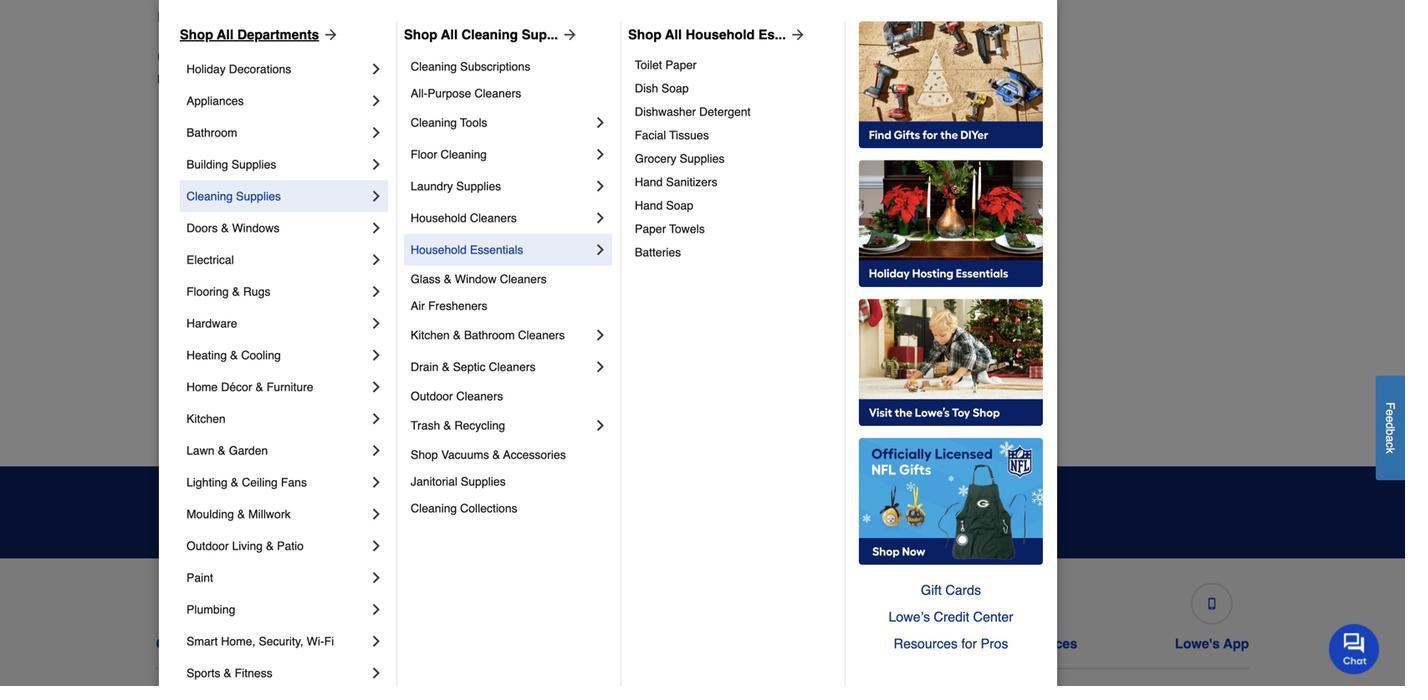 Task type: describe. For each thing, give the bounding box(es) containing it.
lowe's credit center link
[[548, 576, 681, 652]]

order
[[369, 636, 406, 651]]

shop all departments
[[180, 27, 319, 42]]

1 vertical spatial gift
[[783, 636, 806, 651]]

sicklerville
[[989, 259, 1044, 272]]

cleaning subscriptions
[[411, 60, 531, 73]]

shop all cleaning sup... link
[[404, 25, 579, 45]]

cleaners down subscriptions
[[475, 87, 522, 100]]

cleaning for collections
[[411, 502, 457, 515]]

outdoor for outdoor cleaners
[[411, 389, 453, 403]]

chevron right image for floor cleaning
[[592, 146, 609, 163]]

dishwasher
[[635, 105, 696, 118]]

for
[[962, 636, 978, 651]]

home,
[[221, 635, 256, 648]]

lawn & garden link
[[187, 435, 368, 466]]

trash
[[411, 419, 440, 432]]

arrow right image for shop all cleaning sup...
[[558, 26, 579, 43]]

union link
[[989, 358, 1020, 374]]

in
[[234, 72, 243, 86]]

all-purpose cleaners
[[411, 87, 522, 100]]

store
[[200, 9, 235, 25]]

arrow right image for shop all household es...
[[786, 26, 807, 43]]

credit for lowe's
[[934, 609, 970, 625]]

drain & septic cleaners
[[411, 360, 536, 374]]

credit for lowe's
[[596, 636, 635, 651]]

air
[[411, 299, 425, 312]]

departments
[[237, 27, 319, 42]]

shop all household es... link
[[628, 25, 807, 45]]

holiday decorations link
[[187, 53, 368, 85]]

cleaning supplies
[[187, 189, 281, 203]]

find a store
[[157, 9, 235, 25]]

smart home, security, wi-fi
[[187, 635, 334, 648]]

holiday
[[187, 62, 226, 76]]

new inside button
[[361, 9, 387, 25]]

hand sanitizers
[[635, 175, 718, 189]]

shop for shop all cleaning sup...
[[404, 27, 438, 42]]

0 vertical spatial paper
[[666, 58, 697, 71]]

windows
[[232, 221, 280, 235]]

& inside contact us & faq link
[[230, 636, 240, 651]]

floor
[[411, 148, 438, 161]]

moulding
[[187, 507, 234, 521]]

cleaners up air fresheners 'link'
[[500, 272, 547, 286]]

trash & recycling link
[[411, 410, 592, 441]]

0 horizontal spatial gift cards
[[783, 636, 847, 651]]

rio grande
[[989, 192, 1049, 205]]

household cleaners link
[[411, 202, 592, 234]]

kitchen for kitchen
[[187, 412, 226, 425]]

chevron right image for hardware
[[368, 315, 385, 332]]

grocery supplies
[[635, 152, 725, 165]]

mobile image
[[1207, 598, 1219, 610]]

chevron right image for lawn & garden
[[368, 442, 385, 459]]

hardware
[[187, 317, 237, 330]]

chevron right image for holiday decorations
[[368, 61, 385, 77]]

heating & cooling link
[[187, 339, 368, 371]]

household for household essentials
[[411, 243, 467, 256]]

cleaning up subscriptions
[[462, 27, 518, 42]]

woodbridge link
[[989, 425, 1052, 441]]

1 horizontal spatial cards
[[946, 582, 982, 598]]

floor cleaning link
[[411, 138, 592, 170]]

chevron right image for flooring & rugs
[[368, 283, 385, 300]]

chevron right image for doors & windows
[[368, 220, 385, 236]]

cleaners up recycling
[[456, 389, 503, 403]]

sicklerville link
[[989, 257, 1044, 274]]

customer care image
[[208, 598, 220, 610]]

dish soap link
[[635, 76, 833, 100]]

flemington
[[444, 125, 501, 138]]

2 horizontal spatial jersey
[[444, 326, 478, 339]]

air fresheners
[[411, 299, 488, 312]]

chevron right image for outdoor living & patio
[[368, 538, 385, 554]]

center for lowe's credit center
[[639, 636, 681, 651]]

toms
[[989, 292, 1017, 306]]

supplies for cleaning supplies
[[236, 189, 281, 203]]

manahawkin link
[[444, 425, 509, 441]]

hand soap
[[635, 199, 694, 212]]

cleaning for tools
[[411, 116, 457, 129]]

cooling
[[241, 348, 281, 362]]

dishwasher detergent
[[635, 105, 751, 118]]

brick
[[171, 159, 197, 172]]

eatontown link
[[171, 358, 226, 374]]

fitness
[[235, 666, 273, 680]]

appliances link
[[187, 85, 368, 117]]

1 e from the top
[[1385, 409, 1398, 416]]

officially licensed n f l gifts. shop now. image
[[859, 438, 1044, 565]]

howell link
[[444, 291, 479, 308]]

outdoor for outdoor living & patio
[[187, 539, 229, 553]]

rugs
[[243, 285, 271, 298]]

shop for shop all household es...
[[628, 27, 662, 42]]

deals,
[[375, 493, 434, 516]]

trends
[[590, 493, 655, 516]]

home
[[187, 380, 218, 394]]

brick link
[[171, 157, 197, 174]]

supplies for grocery supplies
[[680, 152, 725, 165]]

flooring & rugs link
[[187, 276, 368, 307]]

k
[[1385, 448, 1398, 454]]

& for kitchen & bathroom cleaners
[[453, 328, 461, 342]]

& for drain & septic cleaners
[[442, 360, 450, 374]]

outdoor cleaners link
[[411, 383, 609, 410]]

to
[[607, 519, 618, 532]]

flemington link
[[444, 123, 501, 140]]

princeton
[[989, 159, 1039, 172]]

sewell link
[[989, 224, 1024, 241]]

& inside outdoor living & patio link
[[266, 539, 274, 553]]

jersey inside button
[[391, 9, 431, 25]]

flooring
[[187, 285, 229, 298]]

garden
[[229, 444, 268, 457]]

hand sanitizers link
[[635, 170, 833, 194]]

cleaners up hillsborough
[[470, 211, 517, 225]]

outdoor living & patio link
[[187, 530, 368, 562]]

lowe's inside city directory lowe's stores in new jersey
[[157, 72, 193, 86]]

& for heating & cooling
[[230, 348, 238, 362]]

brunswick
[[197, 292, 251, 306]]

cleaners down air fresheners 'link'
[[518, 328, 565, 342]]

chevron right image for sports & fitness
[[368, 665, 385, 682]]

cleaning for subscriptions
[[411, 60, 457, 73]]

howell
[[444, 292, 479, 306]]

sign
[[952, 505, 981, 520]]

shop all household es...
[[628, 27, 786, 42]]

& for doors & windows
[[221, 221, 229, 235]]

resources
[[894, 636, 958, 651]]

chevron right image for moulding & millwork
[[368, 506, 385, 523]]

home décor & furniture link
[[187, 371, 368, 403]]

us
[[210, 636, 227, 651]]

chevron right image for drain & septic cleaners
[[592, 358, 609, 375]]

we've
[[515, 519, 549, 532]]

glass
[[411, 272, 441, 286]]

furniture
[[267, 380, 314, 394]]

shop vacuums & accessories
[[411, 448, 566, 461]]

jersey inside city directory lowe's stores in new jersey
[[273, 72, 307, 86]]

all for cleaning
[[441, 27, 458, 42]]

chevron right image for home décor & furniture
[[368, 379, 385, 395]]

f e e d b a c k
[[1385, 402, 1398, 454]]

& for lighting & ceiling fans
[[231, 476, 239, 489]]

city inside city directory lowe's stores in new jersey
[[157, 46, 195, 69]]

& for flooring & rugs
[[232, 285, 240, 298]]

hand soap link
[[635, 194, 833, 217]]

chevron right image for kitchen & bathroom cleaners
[[592, 327, 609, 343]]

& inside shop vacuums & accessories link
[[493, 448, 501, 461]]

lawn & garden
[[187, 444, 268, 457]]

cleaning for supplies
[[187, 189, 233, 203]]

chevron right image for plumbing
[[368, 601, 385, 618]]



Task type: vqa. For each thing, say whether or not it's contained in the screenshot.
Home
yes



Task type: locate. For each thing, give the bounding box(es) containing it.
0 horizontal spatial jersey
[[273, 72, 307, 86]]

1 all from the left
[[217, 27, 234, 42]]

east down deptford link
[[171, 292, 194, 306]]

1 vertical spatial soap
[[666, 199, 694, 212]]

1 horizontal spatial jersey
[[391, 9, 431, 25]]

dimensions image
[[1007, 598, 1019, 610]]

installation services
[[949, 636, 1078, 651]]

2 horizontal spatial lowe's
[[1176, 636, 1221, 651]]

paper up the batteries
[[635, 222, 666, 235]]

hand down grocery
[[635, 175, 663, 189]]

& inside drain & septic cleaners link
[[442, 360, 450, 374]]

chevron right image for smart home, security, wi-fi
[[368, 633, 385, 650]]

& inside 'kitchen & bathroom cleaners' link
[[453, 328, 461, 342]]

2 shop from the left
[[404, 27, 438, 42]]

1 horizontal spatial kitchen
[[411, 328, 450, 342]]

1 horizontal spatial arrow right image
[[558, 26, 579, 43]]

shop down the find a store
[[180, 27, 213, 42]]

1 vertical spatial household
[[411, 211, 467, 225]]

paper towels
[[635, 222, 705, 235]]

1 vertical spatial gift cards
[[783, 636, 847, 651]]

arrow right image up holiday decorations link
[[319, 26, 339, 43]]

supplies for laundry supplies
[[456, 179, 501, 193]]

paint
[[187, 571, 213, 584]]

1 vertical spatial outdoor
[[187, 539, 229, 553]]

arrow right image up cleaning subscriptions link
[[558, 26, 579, 43]]

& inside lighting & ceiling fans link
[[231, 476, 239, 489]]

lighting & ceiling fans
[[187, 476, 307, 489]]

& inside trash & recycling link
[[444, 419, 451, 432]]

sports
[[187, 666, 220, 680]]

1 horizontal spatial lowe's
[[548, 636, 593, 651]]

butler
[[171, 192, 201, 205]]

essentials
[[470, 243, 524, 256]]

outdoor living & patio
[[187, 539, 304, 553]]

soap for dish soap
[[662, 82, 689, 95]]

1 vertical spatial east
[[171, 326, 194, 339]]

a right find
[[189, 9, 197, 25]]

kitchen inside kitchen link
[[187, 412, 226, 425]]

0 vertical spatial center
[[974, 609, 1014, 625]]

0 vertical spatial a
[[189, 9, 197, 25]]

floor cleaning
[[411, 148, 487, 161]]

paper towels link
[[635, 217, 833, 241]]

& left patio
[[266, 539, 274, 553]]

0 horizontal spatial all
[[217, 27, 234, 42]]

a up the 'k'
[[1385, 436, 1398, 442]]

chevron right image
[[368, 61, 385, 77], [368, 92, 385, 109], [592, 146, 609, 163], [592, 178, 609, 194], [368, 188, 385, 205], [368, 251, 385, 268], [368, 347, 385, 364], [592, 358, 609, 375], [368, 442, 385, 459], [368, 474, 385, 491], [368, 506, 385, 523], [368, 633, 385, 650]]

0 horizontal spatial lowe's
[[157, 72, 193, 86]]

shop all cleaning sup...
[[404, 27, 558, 42]]

doors
[[187, 221, 218, 235]]

facial
[[635, 128, 666, 142]]

tissues
[[670, 128, 709, 142]]

kitchen link
[[187, 403, 368, 435]]

chevron right image for building supplies
[[368, 156, 385, 173]]

facial tissues link
[[635, 123, 833, 147]]

all down store
[[217, 27, 234, 42]]

chevron right image for lighting & ceiling fans
[[368, 474, 385, 491]]

& inside lawn & garden link
[[218, 444, 226, 457]]

air fresheners link
[[411, 292, 609, 319]]

contact us & faq
[[156, 636, 271, 651]]

building supplies
[[187, 158, 276, 171]]

2 horizontal spatial arrow right image
[[786, 26, 807, 43]]

0 horizontal spatial center
[[639, 636, 681, 651]]

arrow right image for shop all departments
[[319, 26, 339, 43]]

& left millwork
[[237, 507, 245, 521]]

& left 'rugs'
[[232, 285, 240, 298]]

collections
[[460, 502, 518, 515]]

2 all from the left
[[441, 27, 458, 42]]

supplies
[[680, 152, 725, 165], [232, 158, 276, 171], [456, 179, 501, 193], [236, 189, 281, 203], [461, 475, 506, 488]]

& inside moulding & millwork link
[[237, 507, 245, 521]]

arrow right image inside the shop all household es... link
[[786, 26, 807, 43]]

credit inside "link"
[[934, 609, 970, 625]]

city down air fresheners 'link'
[[481, 326, 501, 339]]

hand for hand soap
[[635, 199, 663, 212]]

jersey city link
[[444, 324, 501, 341]]

cleaning tools
[[411, 116, 488, 129]]

fresheners
[[428, 299, 488, 312]]

0 horizontal spatial a
[[189, 9, 197, 25]]

& right us
[[230, 636, 240, 651]]

0 vertical spatial soap
[[662, 82, 689, 95]]

and
[[548, 493, 584, 516]]

& left ceiling
[[231, 476, 239, 489]]

lowe's app link
[[1176, 576, 1250, 652]]

1 horizontal spatial gift
[[921, 582, 942, 598]]

new inside city directory lowe's stores in new jersey
[[246, 72, 270, 86]]

moulding & millwork
[[187, 507, 291, 521]]

hamilton link
[[444, 190, 490, 207]]

sanitizers
[[666, 175, 718, 189]]

supplies up cleaning supplies
[[232, 158, 276, 171]]

app
[[1224, 636, 1250, 651]]

home décor & furniture
[[187, 380, 314, 394]]

chevron right image for electrical
[[368, 251, 385, 268]]

soap down hand sanitizers
[[666, 199, 694, 212]]

décor
[[221, 380, 252, 394]]

household down laundry
[[411, 211, 467, 225]]

& right sports
[[224, 666, 232, 680]]

supplies for janitorial supplies
[[461, 475, 506, 488]]

center for lowe's credit center
[[974, 609, 1014, 625]]

gift cards link
[[779, 576, 851, 652], [859, 577, 1044, 604]]

& right trash
[[444, 419, 451, 432]]

kitchen down air
[[411, 328, 450, 342]]

sports & fitness
[[187, 666, 273, 680]]

1 vertical spatial bathroom
[[464, 328, 515, 342]]

1 vertical spatial kitchen
[[187, 412, 226, 425]]

rutherford
[[197, 326, 253, 339]]

1 shop from the left
[[180, 27, 213, 42]]

0 vertical spatial hand
[[635, 175, 663, 189]]

east for east rutherford
[[171, 326, 194, 339]]

kitchen inside 'kitchen & bathroom cleaners' link
[[411, 328, 450, 342]]

jersey down fresheners
[[444, 326, 478, 339]]

visit the lowe's toy shop. image
[[859, 299, 1044, 426]]

2 arrow right image from the left
[[558, 26, 579, 43]]

holiday hosting essentials. image
[[859, 160, 1044, 287]]

cleaning up all-
[[411, 60, 457, 73]]

lawn
[[187, 444, 215, 457]]

& inside home décor & furniture link
[[256, 380, 263, 394]]

1 vertical spatial new
[[246, 72, 270, 86]]

grocery
[[635, 152, 677, 165]]

2 hand from the top
[[635, 199, 663, 212]]

lowe's for lowe's app
[[1176, 636, 1221, 651]]

2 horizontal spatial all
[[665, 27, 682, 42]]

arrow right image inside shop all departments link
[[319, 26, 339, 43]]

accessories
[[503, 448, 566, 461]]

chevron right image for kitchen
[[368, 410, 385, 427]]

arrow right image inside shop all cleaning sup... link
[[558, 26, 579, 43]]

2 vertical spatial household
[[411, 243, 467, 256]]

e up 'd'
[[1385, 409, 1398, 416]]

cleaning tools link
[[411, 107, 592, 138]]

cleaning down flemington
[[441, 148, 487, 161]]

east up heating
[[171, 326, 194, 339]]

bathroom down appliances
[[187, 126, 237, 139]]

b
[[1385, 429, 1398, 436]]

find gifts for the diyer. image
[[859, 21, 1044, 148]]

es...
[[759, 27, 786, 42]]

kitchen down home
[[187, 412, 226, 425]]

bathroom link
[[187, 117, 368, 148]]

batteries
[[635, 246, 681, 259]]

cleaners up outdoor cleaners link
[[489, 360, 536, 374]]

1 horizontal spatial outdoor
[[411, 389, 453, 403]]

cleaning down building
[[187, 189, 233, 203]]

1 horizontal spatial gift cards
[[921, 582, 982, 598]]

0 horizontal spatial outdoor
[[187, 539, 229, 553]]

jersey down departments
[[273, 72, 307, 86]]

0 vertical spatial gift
[[921, 582, 942, 598]]

1 vertical spatial city
[[481, 326, 501, 339]]

1 vertical spatial a
[[1385, 436, 1398, 442]]

east for east brunswick
[[171, 292, 194, 306]]

chevron right image for paint
[[368, 569, 385, 586]]

& down rutherford
[[230, 348, 238, 362]]

0 horizontal spatial gift
[[783, 636, 806, 651]]

all up toilet paper
[[665, 27, 682, 42]]

outdoor down moulding
[[187, 539, 229, 553]]

& for lawn & garden
[[218, 444, 226, 457]]

lowe's credit center
[[889, 609, 1014, 625]]

1 vertical spatial paper
[[635, 222, 666, 235]]

pros
[[981, 636, 1009, 651]]

& inside glass & window cleaners link
[[444, 272, 452, 286]]

all for household
[[665, 27, 682, 42]]

0 vertical spatial jersey
[[391, 9, 431, 25]]

arrow right image up toilet paper link
[[786, 26, 807, 43]]

soap
[[662, 82, 689, 95], [666, 199, 694, 212]]

1 horizontal spatial gift cards link
[[859, 577, 1044, 604]]

hackettstown
[[444, 159, 514, 172]]

0 horizontal spatial cards
[[809, 636, 847, 651]]

center inside "link"
[[974, 609, 1014, 625]]

chevron right image for heating & cooling
[[368, 347, 385, 364]]

0 vertical spatial household
[[686, 27, 755, 42]]

paper up the dish soap
[[666, 58, 697, 71]]

shop
[[180, 27, 213, 42], [404, 27, 438, 42], [628, 27, 662, 42]]

0 horizontal spatial credit
[[596, 636, 635, 651]]

0 horizontal spatial city
[[157, 46, 195, 69]]

sign up form
[[675, 490, 1031, 535]]

& for moulding & millwork
[[237, 507, 245, 521]]

1 horizontal spatial shop
[[404, 27, 438, 42]]

chat invite button image
[[1330, 624, 1381, 675]]

soap down toilet paper
[[662, 82, 689, 95]]

1 horizontal spatial city
[[481, 326, 501, 339]]

2 horizontal spatial shop
[[628, 27, 662, 42]]

1 horizontal spatial bathroom
[[464, 328, 515, 342]]

1 east from the top
[[171, 292, 194, 306]]

chevron right image for appliances
[[368, 92, 385, 109]]

soap for hand soap
[[666, 199, 694, 212]]

holmdel
[[444, 259, 486, 272]]

1 vertical spatial center
[[639, 636, 681, 651]]

chevron right image
[[592, 114, 609, 131], [368, 124, 385, 141], [368, 156, 385, 173], [592, 210, 609, 226], [368, 220, 385, 236], [592, 241, 609, 258], [368, 283, 385, 300], [368, 315, 385, 332], [592, 327, 609, 343], [368, 379, 385, 395], [368, 410, 385, 427], [592, 417, 609, 434], [368, 538, 385, 554], [368, 569, 385, 586], [368, 601, 385, 618], [368, 665, 385, 682]]

3 shop from the left
[[628, 27, 662, 42]]

stores
[[197, 72, 231, 86]]

& right doors
[[221, 221, 229, 235]]

0 horizontal spatial new
[[246, 72, 270, 86]]

0 vertical spatial city
[[157, 46, 195, 69]]

c
[[1385, 442, 1398, 448]]

& down manahawkin 'link'
[[493, 448, 501, 461]]

1 vertical spatial cards
[[809, 636, 847, 651]]

0 vertical spatial outdoor
[[411, 389, 453, 403]]

& for trash & recycling
[[444, 419, 451, 432]]

1 horizontal spatial all
[[441, 27, 458, 42]]

building supplies link
[[187, 148, 368, 180]]

kitchen & bathroom cleaners
[[411, 328, 565, 342]]

outdoor up trash
[[411, 389, 453, 403]]

1 vertical spatial jersey
[[273, 72, 307, 86]]

cleaning down all-
[[411, 116, 457, 129]]

0 vertical spatial east
[[171, 292, 194, 306]]

maple shade
[[716, 159, 785, 172]]

1 vertical spatial hand
[[635, 199, 663, 212]]

& for glass & window cleaners
[[444, 272, 452, 286]]

0 vertical spatial cards
[[946, 582, 982, 598]]

3 all from the left
[[665, 27, 682, 42]]

1 horizontal spatial center
[[974, 609, 1014, 625]]

& down fresheners
[[453, 328, 461, 342]]

turnersville link
[[989, 324, 1049, 341]]

supplies for building supplies
[[232, 158, 276, 171]]

0 horizontal spatial bathroom
[[187, 126, 237, 139]]

shop up toilet at the top left of page
[[628, 27, 662, 42]]

shop down new jersey
[[404, 27, 438, 42]]

laundry supplies link
[[411, 170, 592, 202]]

all up cleaning subscriptions
[[441, 27, 458, 42]]

towels
[[670, 222, 705, 235]]

chevron right image for household cleaners
[[592, 210, 609, 226]]

1 arrow right image from the left
[[319, 26, 339, 43]]

& inside doors & windows link
[[221, 221, 229, 235]]

1 horizontal spatial a
[[1385, 436, 1398, 442]]

& right glass
[[444, 272, 452, 286]]

fi
[[324, 635, 334, 648]]

household essentials
[[411, 243, 524, 256]]

& right décor
[[256, 380, 263, 394]]

find
[[157, 9, 186, 25]]

lowe's app
[[1176, 636, 1250, 651]]

0 horizontal spatial arrow right image
[[319, 26, 339, 43]]

hillsborough link
[[444, 224, 509, 241]]

3 arrow right image from the left
[[786, 26, 807, 43]]

chevron right image for bathroom
[[368, 124, 385, 141]]

chevron right image for trash & recycling
[[592, 417, 609, 434]]

1 vertical spatial credit
[[596, 636, 635, 651]]

find a store link
[[157, 7, 235, 27]]

city down find
[[157, 46, 195, 69]]

& right lawn
[[218, 444, 226, 457]]

household up toilet paper link
[[686, 27, 755, 42]]

e up b on the right of page
[[1385, 416, 1398, 423]]

princeton link
[[989, 157, 1039, 174]]

hardware link
[[187, 307, 368, 339]]

faq
[[244, 636, 271, 651]]

2 e from the top
[[1385, 416, 1398, 423]]

a inside button
[[1385, 436, 1398, 442]]

& for sports & fitness
[[224, 666, 232, 680]]

hand up 'paper towels'
[[635, 199, 663, 212]]

shop for shop all departments
[[180, 27, 213, 42]]

supplies up the windows
[[236, 189, 281, 203]]

1 horizontal spatial new
[[361, 9, 387, 25]]

supplies up inspiration
[[461, 475, 506, 488]]

recycling
[[455, 419, 506, 432]]

& inside the sports & fitness link
[[224, 666, 232, 680]]

1 hand from the top
[[635, 175, 663, 189]]

household for household cleaners
[[411, 211, 467, 225]]

household up holmdel
[[411, 243, 467, 256]]

plumbing
[[187, 603, 235, 616]]

cleaning inside 'link'
[[411, 502, 457, 515]]

lighting & ceiling fans link
[[187, 466, 368, 498]]

2 east from the top
[[171, 326, 194, 339]]

& inside flooring & rugs "link"
[[232, 285, 240, 298]]

chevron right image for laundry supplies
[[592, 178, 609, 194]]

sign up button
[[925, 490, 1031, 535]]

0 vertical spatial kitchen
[[411, 328, 450, 342]]

sports & fitness link
[[187, 657, 368, 686]]

jersey up shop all cleaning sup...
[[391, 9, 431, 25]]

& right drain in the left of the page
[[442, 360, 450, 374]]

got
[[552, 519, 570, 532]]

1 horizontal spatial credit
[[934, 609, 970, 625]]

chevron right image for cleaning supplies
[[368, 188, 385, 205]]

dish soap
[[635, 82, 689, 95]]

chevron right image for household essentials
[[592, 241, 609, 258]]

kitchen for kitchen & bathroom cleaners
[[411, 328, 450, 342]]

0 horizontal spatial gift cards link
[[779, 576, 851, 652]]

all-
[[411, 87, 428, 100]]

lowe's for lowe's credit center
[[548, 636, 593, 651]]

0 vertical spatial gift cards
[[921, 582, 982, 598]]

0 vertical spatial credit
[[934, 609, 970, 625]]

kitchen & bathroom cleaners link
[[411, 319, 592, 351]]

arrow right image
[[319, 26, 339, 43], [558, 26, 579, 43], [786, 26, 807, 43]]

hand for hand sanitizers
[[635, 175, 663, 189]]

chevron right image for cleaning tools
[[592, 114, 609, 131]]

lawnside
[[444, 359, 493, 373]]

bathroom up drain & septic cleaners link
[[464, 328, 515, 342]]

0 horizontal spatial kitchen
[[187, 412, 226, 425]]

east rutherford
[[171, 326, 253, 339]]

east inside "link"
[[171, 292, 194, 306]]

a
[[189, 9, 197, 25], [1385, 436, 1398, 442]]

cleaning down janitorial
[[411, 502, 457, 515]]

0 horizontal spatial shop
[[180, 27, 213, 42]]

0 vertical spatial new
[[361, 9, 387, 25]]

& inside the heating & cooling link
[[230, 348, 238, 362]]

supplies up 'sanitizers'
[[680, 152, 725, 165]]

2 vertical spatial jersey
[[444, 326, 478, 339]]

detergent
[[700, 105, 751, 118]]

supplies down hackettstown link
[[456, 179, 501, 193]]

all for departments
[[217, 27, 234, 42]]

0 vertical spatial bathroom
[[187, 126, 237, 139]]

contact
[[156, 636, 206, 651]]



